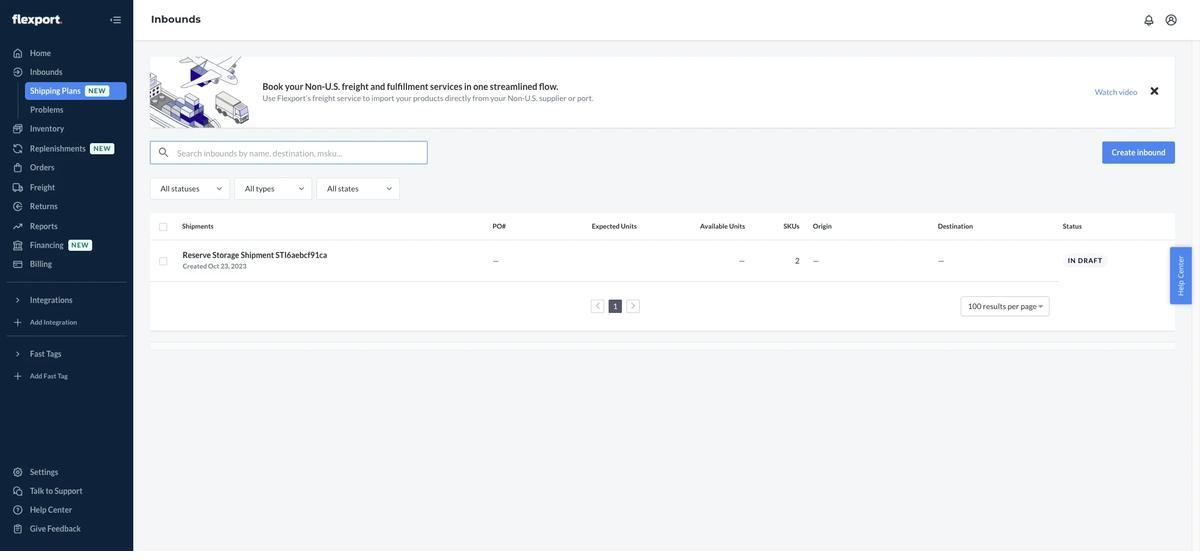 Task type: vqa. For each thing, say whether or not it's contained in the screenshot.
Create return
no



Task type: describe. For each thing, give the bounding box(es) containing it.
problems
[[30, 105, 63, 114]]

types
[[256, 184, 275, 193]]

close image
[[1151, 85, 1159, 98]]

freight
[[30, 183, 55, 192]]

billing link
[[7, 256, 127, 273]]

reserve storage shipment sti6aebcf91ca created oct 23, 2023
[[183, 250, 327, 270]]

1 horizontal spatial your
[[396, 94, 412, 103]]

skus
[[784, 222, 800, 231]]

new for replenishments
[[94, 145, 111, 153]]

fulfillment
[[387, 81, 429, 91]]

chevron left image
[[596, 302, 600, 310]]

freight link
[[7, 179, 127, 197]]

1 vertical spatial freight
[[313, 94, 336, 103]]

settings link
[[7, 464, 127, 482]]

talk to support button
[[7, 483, 127, 501]]

states
[[338, 184, 359, 193]]

all states
[[327, 184, 359, 193]]

help center inside button
[[1177, 256, 1187, 296]]

give feedback button
[[7, 521, 127, 538]]

all statuses
[[161, 184, 200, 193]]

in draft
[[1069, 257, 1103, 265]]

2
[[796, 256, 800, 265]]

1 vertical spatial fast
[[44, 373, 56, 381]]

directly
[[445, 94, 471, 103]]

fast tags button
[[7, 346, 127, 363]]

inbound
[[1138, 148, 1166, 157]]

3 — from the left
[[813, 256, 820, 265]]

watch video
[[1096, 87, 1138, 97]]

origin
[[813, 222, 832, 231]]

in
[[1069, 257, 1077, 265]]

orders
[[30, 163, 55, 172]]

inventory
[[30, 124, 64, 133]]

all types
[[245, 184, 275, 193]]

or
[[569, 94, 576, 103]]

add for add integration
[[30, 319, 42, 327]]

available
[[701, 222, 728, 231]]

fast tags
[[30, 350, 62, 359]]

2 — from the left
[[739, 256, 746, 265]]

sti6aebcf91ca
[[276, 250, 327, 260]]

talk
[[30, 487, 44, 496]]

results
[[984, 301, 1007, 311]]

billing
[[30, 260, 52, 269]]

returns link
[[7, 198, 127, 216]]

create inbound button
[[1103, 142, 1176, 164]]

integration
[[44, 319, 77, 327]]

draft
[[1079, 257, 1103, 265]]

streamlined
[[490, 81, 538, 91]]

create inbound
[[1112, 148, 1166, 157]]

all for all states
[[327, 184, 337, 193]]

in
[[464, 81, 472, 91]]

23,
[[221, 262, 230, 270]]

created
[[183, 262, 207, 270]]

0 horizontal spatial inbounds
[[30, 67, 62, 77]]

statuses
[[171, 184, 200, 193]]

services
[[430, 81, 463, 91]]

100 results per page option
[[969, 301, 1038, 311]]

support
[[55, 487, 83, 496]]

give
[[30, 525, 46, 534]]

new for shipping plans
[[88, 87, 106, 95]]

orders link
[[7, 159, 127, 177]]

integrations button
[[7, 292, 127, 310]]

settings
[[30, 468, 58, 477]]

give feedback
[[30, 525, 81, 534]]

1 horizontal spatial freight
[[342, 81, 369, 91]]

plans
[[62, 86, 81, 96]]

square image for po#
[[159, 223, 168, 232]]

4 — from the left
[[939, 256, 945, 265]]

replenishments
[[30, 144, 86, 153]]

import
[[372, 94, 395, 103]]

0 horizontal spatial u.s.
[[325, 81, 340, 91]]

flow.
[[539, 81, 559, 91]]

per
[[1008, 301, 1020, 311]]

home link
[[7, 44, 127, 62]]

supplier
[[540, 94, 567, 103]]

talk to support
[[30, 487, 83, 496]]

available units
[[701, 222, 746, 231]]

1 vertical spatial help
[[30, 506, 47, 515]]



Task type: locate. For each thing, give the bounding box(es) containing it.
to inside button
[[46, 487, 53, 496]]

reports
[[30, 222, 58, 231]]

video
[[1120, 87, 1138, 97]]

—
[[493, 256, 499, 265], [739, 256, 746, 265], [813, 256, 820, 265], [939, 256, 945, 265]]

u.s. up service
[[325, 81, 340, 91]]

1 vertical spatial new
[[94, 145, 111, 153]]

all for all statuses
[[161, 184, 170, 193]]

add fast tag link
[[7, 368, 127, 386]]

— down the destination
[[939, 256, 945, 265]]

units for available units
[[730, 222, 746, 231]]

flexport logo image
[[12, 14, 62, 25]]

new up orders link
[[94, 145, 111, 153]]

reports link
[[7, 218, 127, 236]]

add integration
[[30, 319, 77, 327]]

watch
[[1096, 87, 1118, 97]]

1 horizontal spatial inbounds
[[151, 13, 201, 26]]

0 vertical spatial inbounds
[[151, 13, 201, 26]]

0 horizontal spatial units
[[621, 222, 637, 231]]

1 horizontal spatial to
[[363, 94, 370, 103]]

square image
[[159, 223, 168, 232], [159, 257, 168, 266]]

help center
[[1177, 256, 1187, 296], [30, 506, 72, 515]]

add down "fast tags"
[[30, 373, 42, 381]]

1 vertical spatial inbounds link
[[7, 63, 127, 81]]

non-
[[305, 81, 325, 91], [508, 94, 525, 103]]

watch video button
[[1088, 84, 1146, 100]]

shipments
[[182, 222, 214, 231]]

1 horizontal spatial u.s.
[[525, 94, 538, 103]]

tag
[[58, 373, 68, 381]]

0 horizontal spatial non-
[[305, 81, 325, 91]]

1
[[614, 301, 618, 311]]

0 horizontal spatial to
[[46, 487, 53, 496]]

help
[[1177, 280, 1187, 296], [30, 506, 47, 515]]

1 vertical spatial non-
[[508, 94, 525, 103]]

and
[[371, 81, 386, 91]]

inventory link
[[7, 120, 127, 138]]

1 horizontal spatial help center
[[1177, 256, 1187, 296]]

expected
[[592, 222, 620, 231]]

destination
[[939, 222, 974, 231]]

shipment
[[241, 250, 274, 260]]

100 results per page
[[969, 301, 1038, 311]]

1 add from the top
[[30, 319, 42, 327]]

0 horizontal spatial all
[[161, 184, 170, 193]]

center
[[1177, 256, 1187, 279], [48, 506, 72, 515]]

help center link
[[7, 502, 127, 520]]

0 vertical spatial square image
[[159, 223, 168, 232]]

add integration link
[[7, 314, 127, 332]]

help center button
[[1171, 247, 1193, 304]]

0 vertical spatial freight
[[342, 81, 369, 91]]

home
[[30, 48, 51, 58]]

shipping plans
[[30, 86, 81, 96]]

— down po#
[[493, 256, 499, 265]]

service
[[337, 94, 361, 103]]

integrations
[[30, 296, 73, 305]]

1 — from the left
[[493, 256, 499, 265]]

Search inbounds by name, destination, msku... text field
[[177, 142, 427, 164]]

chevron right image
[[631, 302, 636, 310]]

financing
[[30, 241, 64, 250]]

0 vertical spatial new
[[88, 87, 106, 95]]

0 vertical spatial fast
[[30, 350, 45, 359]]

flexport's
[[277, 94, 311, 103]]

units
[[621, 222, 637, 231], [730, 222, 746, 231]]

to right talk
[[46, 487, 53, 496]]

1 square image from the top
[[159, 223, 168, 232]]

0 horizontal spatial center
[[48, 506, 72, 515]]

inbounds link
[[151, 13, 201, 26], [7, 63, 127, 81]]

fast left tag
[[44, 373, 56, 381]]

open notifications image
[[1143, 13, 1156, 27]]

fast inside dropdown button
[[30, 350, 45, 359]]

fast left tags on the left
[[30, 350, 45, 359]]

0 horizontal spatial your
[[285, 81, 304, 91]]

— down available units
[[739, 256, 746, 265]]

u.s.
[[325, 81, 340, 91], [525, 94, 538, 103]]

freight left service
[[313, 94, 336, 103]]

units right expected
[[621, 222, 637, 231]]

units for expected units
[[621, 222, 637, 231]]

1 horizontal spatial all
[[245, 184, 255, 193]]

your down fulfillment
[[396, 94, 412, 103]]

2 horizontal spatial your
[[491, 94, 506, 103]]

1 vertical spatial help center
[[30, 506, 72, 515]]

reserve
[[183, 250, 211, 260]]

book
[[263, 81, 283, 91]]

1 vertical spatial inbounds
[[30, 67, 62, 77]]

help inside button
[[1177, 280, 1187, 296]]

1 vertical spatial u.s.
[[525, 94, 538, 103]]

your up flexport's
[[285, 81, 304, 91]]

your right 'from'
[[491, 94, 506, 103]]

2 all from the left
[[245, 184, 255, 193]]

0 horizontal spatial inbounds link
[[7, 63, 127, 81]]

0 horizontal spatial help
[[30, 506, 47, 515]]

book your non-u.s. freight and fulfillment services in one streamlined flow. use flexport's freight service to import your products directly from your non-u.s. supplier or port.
[[263, 81, 594, 103]]

inbounds
[[151, 13, 201, 26], [30, 67, 62, 77]]

your
[[285, 81, 304, 91], [396, 94, 412, 103], [491, 94, 506, 103]]

po#
[[493, 222, 506, 231]]

1 horizontal spatial center
[[1177, 256, 1187, 279]]

use
[[263, 94, 276, 103]]

all for all types
[[245, 184, 255, 193]]

to left import
[[363, 94, 370, 103]]

2 add from the top
[[30, 373, 42, 381]]

1 units from the left
[[621, 222, 637, 231]]

square image left shipments
[[159, 223, 168, 232]]

new for financing
[[71, 241, 89, 250]]

add fast tag
[[30, 373, 68, 381]]

1 horizontal spatial non-
[[508, 94, 525, 103]]

to inside the book your non-u.s. freight and fulfillment services in one streamlined flow. use flexport's freight service to import your products directly from your non-u.s. supplier or port.
[[363, 94, 370, 103]]

add left integration
[[30, 319, 42, 327]]

products
[[413, 94, 444, 103]]

— right 2
[[813, 256, 820, 265]]

page
[[1021, 301, 1038, 311]]

1 horizontal spatial units
[[730, 222, 746, 231]]

from
[[473, 94, 489, 103]]

all
[[161, 184, 170, 193], [245, 184, 255, 193], [327, 184, 337, 193]]

returns
[[30, 202, 58, 211]]

2023
[[231, 262, 247, 270]]

1 link
[[611, 301, 620, 311]]

1 horizontal spatial help
[[1177, 280, 1187, 296]]

0 horizontal spatial help center
[[30, 506, 72, 515]]

square image for —
[[159, 257, 168, 266]]

0 vertical spatial u.s.
[[325, 81, 340, 91]]

center inside button
[[1177, 256, 1187, 279]]

0 horizontal spatial freight
[[313, 94, 336, 103]]

square image left created
[[159, 257, 168, 266]]

create
[[1112, 148, 1136, 157]]

all left states
[[327, 184, 337, 193]]

problems link
[[25, 101, 127, 119]]

all left types
[[245, 184, 255, 193]]

status
[[1064, 222, 1083, 231]]

tags
[[46, 350, 62, 359]]

0 vertical spatial center
[[1177, 256, 1187, 279]]

new right the plans
[[88, 87, 106, 95]]

u.s. down streamlined
[[525, 94, 538, 103]]

storage
[[213, 250, 239, 260]]

2 units from the left
[[730, 222, 746, 231]]

one
[[474, 81, 488, 91]]

close navigation image
[[109, 13, 122, 27]]

units right available
[[730, 222, 746, 231]]

shipping
[[30, 86, 60, 96]]

non- down streamlined
[[508, 94, 525, 103]]

add for add fast tag
[[30, 373, 42, 381]]

new down reports link
[[71, 241, 89, 250]]

2 horizontal spatial all
[[327, 184, 337, 193]]

freight up service
[[342, 81, 369, 91]]

open account menu image
[[1165, 13, 1179, 27]]

1 vertical spatial add
[[30, 373, 42, 381]]

0 vertical spatial to
[[363, 94, 370, 103]]

1 vertical spatial center
[[48, 506, 72, 515]]

100
[[969, 301, 982, 311]]

non- up flexport's
[[305, 81, 325, 91]]

1 all from the left
[[161, 184, 170, 193]]

1 horizontal spatial inbounds link
[[151, 13, 201, 26]]

1 vertical spatial to
[[46, 487, 53, 496]]

expected units
[[592, 222, 637, 231]]

all left 'statuses'
[[161, 184, 170, 193]]

0 vertical spatial inbounds link
[[151, 13, 201, 26]]

2 square image from the top
[[159, 257, 168, 266]]

1 vertical spatial square image
[[159, 257, 168, 266]]

0 vertical spatial help
[[1177, 280, 1187, 296]]

feedback
[[47, 525, 81, 534]]

0 vertical spatial add
[[30, 319, 42, 327]]

2 vertical spatial new
[[71, 241, 89, 250]]

0 vertical spatial help center
[[1177, 256, 1187, 296]]

oct
[[208, 262, 219, 270]]

3 all from the left
[[327, 184, 337, 193]]

0 vertical spatial non-
[[305, 81, 325, 91]]



